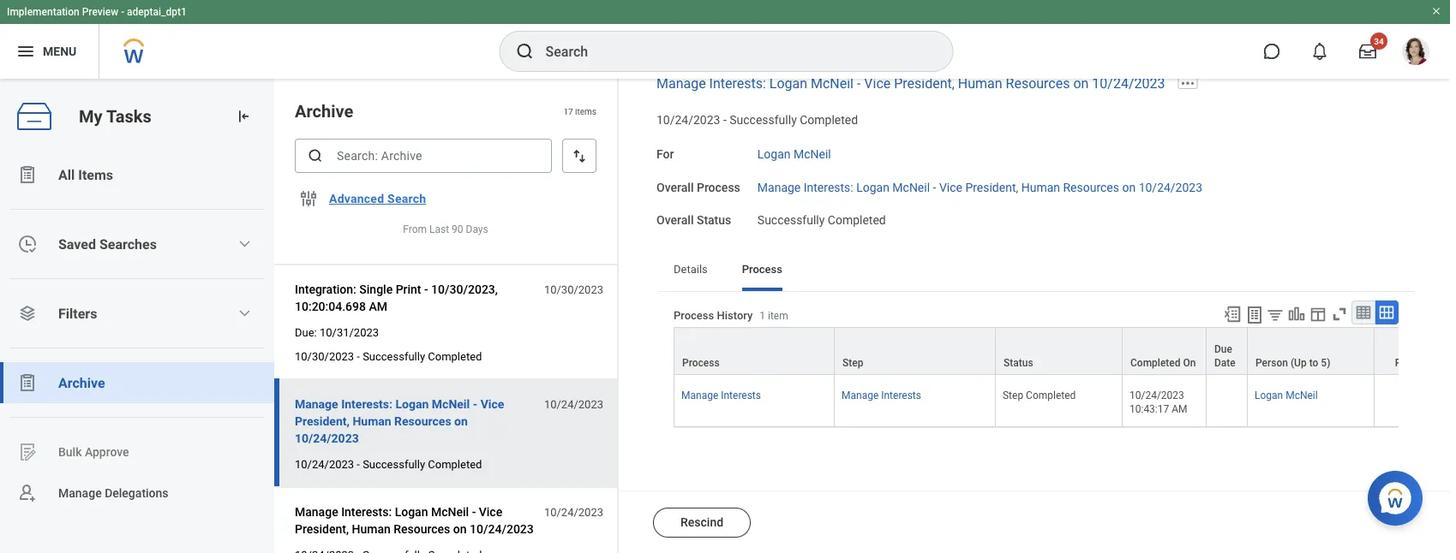 Task type: describe. For each thing, give the bounding box(es) containing it.
approve
[[85, 445, 129, 460]]

integration: single print - 10/30/2023, 10:20:04.698 am button
[[295, 279, 535, 317]]

all persons button
[[1375, 328, 1441, 374]]

successfully completed
[[758, 213, 886, 228]]

status inside popup button
[[1004, 357, 1033, 369]]

34
[[1374, 36, 1384, 46]]

0 vertical spatial logan mcneil
[[758, 147, 831, 161]]

row containing due date
[[674, 327, 1450, 376]]

person (up to 5)
[[1256, 357, 1331, 369]]

(up
[[1291, 357, 1307, 369]]

- inside the integration: single print - 10/30/2023, 10:20:04.698 am
[[424, 282, 428, 297]]

implementation preview -   adeptai_dpt1
[[7, 6, 187, 18]]

1 manage interests: logan mcneil - vice president, human resources on 10/24/2023 button from the top
[[295, 394, 535, 449]]

manage delegations
[[58, 487, 169, 501]]

10/31/2023
[[320, 326, 379, 339]]

10/30/2023 for 10/30/2023 - successfully completed
[[295, 350, 354, 363]]

overall process
[[657, 180, 740, 194]]

1 vertical spatial manage interests: logan mcneil - vice president, human resources on 10/24/2023 link
[[758, 177, 1203, 194]]

completed inside popup button
[[1131, 357, 1181, 369]]

step column header
[[835, 327, 996, 376]]

filters
[[58, 306, 97, 322]]

am inside the integration: single print - 10/30/2023, 10:20:04.698 am
[[369, 300, 387, 314]]

details
[[674, 263, 708, 275]]

bulk approve
[[58, 445, 129, 460]]

persons
[[1395, 357, 1433, 369]]

successfully inside overall status element
[[758, 213, 825, 228]]

items
[[78, 167, 113, 183]]

rescind button
[[653, 508, 751, 538]]

process inside 'process' popup button
[[682, 357, 720, 369]]

user plus image
[[17, 483, 38, 504]]

manage delegations link
[[0, 473, 274, 514]]

tasks
[[106, 106, 151, 127]]

status button
[[996, 328, 1122, 374]]

fullscreen image
[[1330, 305, 1349, 324]]

chevron down image
[[238, 237, 251, 251]]

menu button
[[0, 24, 99, 79]]

all for all items
[[58, 167, 75, 183]]

status column header
[[996, 327, 1123, 376]]

10:43:17
[[1130, 404, 1169, 416]]

2 manage interests from the left
[[842, 390, 921, 402]]

person (up to 5) button
[[1248, 328, 1374, 374]]

advanced search button
[[322, 182, 433, 216]]

export to worksheets image
[[1245, 305, 1265, 326]]

bulk
[[58, 445, 82, 460]]

10/24/2023 inside 10/24/2023 10:43:17 am
[[1130, 390, 1184, 402]]

clipboard image
[[17, 373, 38, 393]]

1 interests from the left
[[721, 390, 761, 402]]

rename image
[[17, 442, 38, 463]]

process history 1 item
[[674, 310, 788, 322]]

due: 10/31/2023
[[295, 326, 379, 339]]

step button
[[835, 328, 995, 374]]

completed inside overall status element
[[828, 213, 886, 228]]

manage inside list
[[58, 487, 102, 501]]

my tasks
[[79, 106, 151, 127]]

menu banner
[[0, 0, 1450, 79]]

expand table image
[[1378, 304, 1395, 321]]

filters button
[[0, 293, 274, 334]]

on
[[1183, 357, 1196, 369]]

from
[[403, 224, 427, 236]]

10/30/2023 for 10/30/2023
[[544, 283, 603, 296]]

notifications large image
[[1311, 43, 1329, 60]]

17
[[563, 106, 573, 116]]

select to filter grid data image
[[1266, 306, 1285, 324]]

last
[[429, 224, 449, 236]]

item list element
[[274, 79, 619, 554]]

all persons
[[1395, 344, 1433, 369]]

step for step
[[843, 357, 863, 369]]

item
[[768, 310, 788, 322]]

delegations
[[105, 487, 169, 501]]

configure image
[[298, 189, 319, 209]]

to
[[1309, 357, 1319, 369]]

advanced search
[[329, 192, 426, 206]]

archive inside item list element
[[295, 101, 353, 121]]

90
[[452, 224, 463, 236]]

integration:
[[295, 282, 356, 297]]

completed on
[[1131, 357, 1196, 369]]

10/30/2023,
[[431, 282, 498, 297]]

completed on button
[[1123, 328, 1206, 374]]

archive inside button
[[58, 375, 105, 391]]

logan inside row
[[1255, 390, 1283, 402]]

date
[[1215, 357, 1236, 369]]

Search Workday  search field
[[546, 33, 918, 70]]

completed on column header
[[1123, 327, 1207, 376]]

- inside menu banner
[[121, 6, 124, 18]]

justify image
[[15, 41, 36, 62]]

preview
[[82, 6, 118, 18]]

close environment banner image
[[1431, 6, 1442, 16]]



Task type: locate. For each thing, give the bounding box(es) containing it.
search
[[387, 192, 426, 206]]

1 horizontal spatial manage interests
[[842, 390, 921, 402]]

2 row from the top
[[674, 375, 1450, 428]]

all items button
[[0, 154, 274, 195]]

1 horizontal spatial archive
[[295, 101, 353, 121]]

integration: single print - 10/30/2023, 10:20:04.698 am
[[295, 282, 498, 314]]

1 horizontal spatial manage interests link
[[842, 386, 921, 402]]

0 horizontal spatial am
[[369, 300, 387, 314]]

0 horizontal spatial search image
[[307, 147, 324, 165]]

completed
[[800, 113, 858, 127], [828, 213, 886, 228], [428, 350, 482, 363], [1131, 357, 1181, 369], [1026, 390, 1076, 402], [428, 458, 482, 471]]

manage
[[657, 75, 706, 92], [758, 180, 801, 194], [681, 390, 718, 402], [842, 390, 879, 402], [295, 397, 338, 411], [58, 487, 102, 501], [295, 505, 338, 519]]

status
[[697, 213, 731, 228], [1004, 357, 1033, 369]]

row down status popup button
[[674, 375, 1450, 428]]

1 vertical spatial logan mcneil
[[1255, 390, 1318, 402]]

click to view/edit grid preferences image
[[1309, 305, 1328, 324]]

interests
[[721, 390, 761, 402], [881, 390, 921, 402]]

1 vertical spatial archive
[[58, 375, 105, 391]]

1 horizontal spatial 10/30/2023
[[544, 283, 603, 296]]

vice
[[864, 75, 891, 92], [939, 180, 962, 194], [481, 397, 504, 411], [479, 505, 502, 519]]

process button
[[675, 328, 834, 374]]

0 horizontal spatial logan mcneil link
[[758, 144, 831, 161]]

1 horizontal spatial interests
[[881, 390, 921, 402]]

from last 90 days
[[403, 224, 488, 236]]

am right 10:43:17 on the bottom right
[[1172, 404, 1188, 416]]

10/30/2023 - successfully completed
[[295, 350, 482, 363]]

saved searches
[[58, 236, 157, 252]]

process left history
[[674, 310, 714, 322]]

profile logan mcneil image
[[1402, 38, 1430, 69]]

1
[[760, 310, 765, 322]]

row up step completed
[[674, 327, 1450, 376]]

my tasks element
[[0, 79, 274, 554]]

manage interests: logan mcneil - vice president, human resources on 10/24/2023 link
[[657, 75, 1165, 92], [758, 177, 1203, 194]]

saved
[[58, 236, 96, 252]]

person
[[1256, 357, 1288, 369]]

logan mcneil link inside row
[[1255, 386, 1318, 402]]

cell
[[1207, 375, 1248, 428], [1375, 375, 1442, 428]]

single
[[359, 282, 393, 297]]

1 horizontal spatial all
[[1421, 344, 1433, 356]]

0 vertical spatial overall
[[657, 180, 694, 194]]

for
[[657, 147, 674, 161]]

0 horizontal spatial interests
[[721, 390, 761, 402]]

logan
[[770, 75, 807, 92], [758, 147, 791, 161], [856, 180, 890, 194], [1255, 390, 1283, 402], [396, 397, 429, 411], [395, 505, 428, 519]]

status up step completed
[[1004, 357, 1033, 369]]

1 vertical spatial 10/24/2023 - successfully completed
[[295, 458, 482, 471]]

president,
[[894, 75, 955, 92], [965, 180, 1018, 194], [295, 414, 350, 429], [295, 522, 349, 537]]

adeptai_dpt1
[[127, 6, 187, 18]]

process up 1
[[742, 263, 783, 275]]

all
[[58, 167, 75, 183], [1421, 344, 1433, 356]]

0 horizontal spatial logan mcneil
[[758, 147, 831, 161]]

all left items
[[58, 167, 75, 183]]

0 vertical spatial logan mcneil link
[[758, 144, 831, 161]]

tab list containing details
[[657, 250, 1416, 291]]

0 vertical spatial status
[[697, 213, 731, 228]]

history
[[717, 310, 753, 322]]

17 items
[[563, 106, 597, 116]]

table image
[[1355, 304, 1372, 321]]

10/24/2023 - successfully completed inside item list element
[[295, 458, 482, 471]]

1 vertical spatial status
[[1004, 357, 1033, 369]]

search image
[[515, 41, 535, 62], [307, 147, 324, 165]]

process up overall status at the top of the page
[[697, 180, 740, 194]]

resources
[[1006, 75, 1070, 92], [1063, 180, 1119, 194], [394, 414, 451, 429], [394, 522, 450, 537]]

days
[[466, 224, 488, 236]]

0 vertical spatial am
[[369, 300, 387, 314]]

tab list
[[657, 250, 1416, 291]]

export to excel image
[[1223, 305, 1242, 324]]

due date column header
[[1207, 327, 1248, 376]]

10/24/2023
[[1092, 75, 1165, 92], [657, 113, 720, 127], [1139, 180, 1203, 194], [1130, 390, 1184, 402], [544, 398, 603, 411], [295, 432, 359, 446], [295, 458, 354, 471], [544, 506, 603, 519], [470, 522, 534, 537]]

mcneil
[[811, 75, 854, 92], [794, 147, 831, 161], [893, 180, 930, 194], [1286, 390, 1318, 402], [432, 397, 470, 411], [431, 505, 469, 519]]

process down the process history 1 item
[[682, 357, 720, 369]]

print
[[396, 282, 421, 297]]

overall status element
[[758, 203, 886, 229]]

Search: Archive text field
[[295, 139, 552, 173]]

searches
[[99, 236, 157, 252]]

person (up to 5) column header
[[1248, 327, 1375, 376]]

toolbar
[[1215, 301, 1399, 327]]

step for step completed
[[1003, 390, 1024, 402]]

1 horizontal spatial am
[[1172, 404, 1188, 416]]

10/24/2023 - successfully completed
[[657, 113, 858, 127], [295, 458, 482, 471]]

0 horizontal spatial step
[[843, 357, 863, 369]]

menu
[[43, 44, 76, 58]]

overall for overall process
[[657, 180, 694, 194]]

0 vertical spatial manage interests: logan mcneil - vice president, human resources on 10/24/2023 link
[[657, 75, 1165, 92]]

1 horizontal spatial search image
[[515, 41, 535, 62]]

all inside all persons
[[1421, 344, 1433, 356]]

manage interests link down process column header
[[681, 386, 761, 402]]

1 vertical spatial overall
[[657, 213, 694, 228]]

archive right clipboard image on the left bottom of page
[[58, 375, 105, 391]]

0 horizontal spatial 10/30/2023
[[295, 350, 354, 363]]

0 horizontal spatial all
[[58, 167, 75, 183]]

manage interests link down 'step' column header
[[842, 386, 921, 402]]

34 button
[[1349, 33, 1388, 70]]

5)
[[1321, 357, 1331, 369]]

clock check image
[[17, 234, 38, 255]]

1 row from the top
[[674, 327, 1450, 376]]

bulk approve link
[[0, 432, 274, 473]]

0 vertical spatial search image
[[515, 41, 535, 62]]

-
[[121, 6, 124, 18], [857, 75, 861, 92], [723, 113, 727, 127], [933, 180, 936, 194], [424, 282, 428, 297], [357, 350, 360, 363], [473, 397, 478, 411], [357, 458, 360, 471], [472, 505, 476, 519]]

0 horizontal spatial 10/24/2023 - successfully completed
[[295, 458, 482, 471]]

human
[[958, 75, 1002, 92], [1021, 180, 1060, 194], [353, 414, 391, 429], [352, 522, 391, 537]]

1 vertical spatial logan mcneil link
[[1255, 386, 1318, 402]]

1 vertical spatial all
[[1421, 344, 1433, 356]]

step inside "popup button"
[[843, 357, 863, 369]]

sort image
[[571, 147, 588, 165]]

1 overall from the top
[[657, 180, 694, 194]]

all inside button
[[58, 167, 75, 183]]

items
[[575, 106, 597, 116]]

on
[[1073, 75, 1089, 92], [1122, 180, 1136, 194], [454, 414, 468, 429], [453, 522, 467, 537]]

interests:
[[709, 75, 766, 92], [804, 180, 853, 194], [341, 397, 393, 411], [341, 505, 392, 519]]

1 vertical spatial step
[[1003, 390, 1024, 402]]

overall for overall status
[[657, 213, 694, 228]]

list containing all items
[[0, 154, 274, 514]]

logan mcneil link
[[758, 144, 831, 161], [1255, 386, 1318, 402]]

0 vertical spatial 10/24/2023 - successfully completed
[[657, 113, 858, 127]]

my
[[79, 106, 102, 127]]

1 manage interests from the left
[[681, 390, 761, 402]]

interests down 'step' column header
[[881, 390, 921, 402]]

0 horizontal spatial status
[[697, 213, 731, 228]]

status down "overall process"
[[697, 213, 731, 228]]

0 vertical spatial manage interests: logan mcneil - vice president, human resources on 10/24/2023 button
[[295, 394, 535, 449]]

0 vertical spatial step
[[843, 357, 863, 369]]

step
[[843, 357, 863, 369], [1003, 390, 1024, 402]]

1 vertical spatial am
[[1172, 404, 1188, 416]]

manage interests down process column header
[[681, 390, 761, 402]]

all up persons
[[1421, 344, 1433, 356]]

2 overall from the top
[[657, 213, 694, 228]]

all for all persons
[[1421, 344, 1433, 356]]

10/24/2023 10:43:17 am
[[1130, 390, 1188, 416]]

2 interests from the left
[[881, 390, 921, 402]]

search image inside item list element
[[307, 147, 324, 165]]

row
[[674, 327, 1450, 376], [674, 375, 1450, 428]]

1 vertical spatial search image
[[307, 147, 324, 165]]

1 manage interests link from the left
[[681, 386, 761, 402]]

am
[[369, 300, 387, 314], [1172, 404, 1188, 416]]

0 horizontal spatial archive
[[58, 375, 105, 391]]

perspective image
[[17, 303, 38, 324]]

process
[[697, 180, 740, 194], [742, 263, 783, 275], [674, 310, 714, 322], [682, 357, 720, 369]]

inbox large image
[[1359, 43, 1377, 60]]

saved searches button
[[0, 224, 274, 265]]

1 horizontal spatial cell
[[1375, 375, 1442, 428]]

1 vertical spatial 10/30/2023
[[295, 350, 354, 363]]

list
[[0, 154, 274, 514]]

0 vertical spatial 10/30/2023
[[544, 283, 603, 296]]

am down "single"
[[369, 300, 387, 314]]

chevron down image
[[238, 307, 251, 321]]

manage interests down 'step' column header
[[842, 390, 921, 402]]

due:
[[295, 326, 317, 339]]

archive
[[295, 101, 353, 121], [58, 375, 105, 391]]

process column header
[[674, 327, 835, 376]]

interests down process column header
[[721, 390, 761, 402]]

row containing manage interests
[[674, 375, 1450, 428]]

mcneil inside row
[[1286, 390, 1318, 402]]

overall status
[[657, 213, 731, 228]]

due
[[1215, 344, 1232, 356]]

clipboard image
[[17, 165, 38, 185]]

cell down persons
[[1375, 375, 1442, 428]]

1 horizontal spatial 10/24/2023 - successfully completed
[[657, 113, 858, 127]]

1 horizontal spatial status
[[1004, 357, 1033, 369]]

1 cell from the left
[[1207, 375, 1248, 428]]

logan mcneil down person (up to 5) at the right of page
[[1255, 390, 1318, 402]]

overall down "overall process"
[[657, 213, 694, 228]]

due date
[[1215, 344, 1236, 369]]

manage interests
[[681, 390, 761, 402], [842, 390, 921, 402]]

0 horizontal spatial manage interests
[[681, 390, 761, 402]]

1 horizontal spatial step
[[1003, 390, 1024, 402]]

10:20:04.698
[[295, 300, 366, 314]]

2 manage interests link from the left
[[842, 386, 921, 402]]

manage interests link
[[681, 386, 761, 402], [842, 386, 921, 402]]

0 vertical spatial archive
[[295, 101, 353, 121]]

logan mcneil link down person (up to 5) at the right of page
[[1255, 386, 1318, 402]]

logan mcneil up overall status element
[[758, 147, 831, 161]]

implementation
[[7, 6, 79, 18]]

2 manage interests: logan mcneil - vice president, human resources on 10/24/2023 button from the top
[[295, 502, 535, 540]]

0 horizontal spatial cell
[[1207, 375, 1248, 428]]

advanced
[[329, 192, 384, 206]]

1 vertical spatial manage interests: logan mcneil - vice president, human resources on 10/24/2023 button
[[295, 502, 535, 540]]

step completed
[[1003, 390, 1076, 402]]

overall down for
[[657, 180, 694, 194]]

archive right 'transformation import' image
[[295, 101, 353, 121]]

archive button
[[0, 363, 274, 404]]

1 horizontal spatial logan mcneil link
[[1255, 386, 1318, 402]]

1 horizontal spatial logan mcneil
[[1255, 390, 1318, 402]]

am inside 10/24/2023 10:43:17 am
[[1172, 404, 1188, 416]]

logan mcneil link up overall status element
[[758, 144, 831, 161]]

transformation import image
[[235, 108, 252, 125]]

cell down date
[[1207, 375, 1248, 428]]

due date button
[[1207, 328, 1247, 374]]

expand/collapse chart image
[[1287, 305, 1306, 324]]

2 cell from the left
[[1375, 375, 1442, 428]]

rescind
[[681, 516, 723, 530]]

0 vertical spatial all
[[58, 167, 75, 183]]

0 horizontal spatial manage interests link
[[681, 386, 761, 402]]

manage interests: logan mcneil - vice president, human resources on 10/24/2023
[[657, 75, 1165, 92], [758, 180, 1203, 194], [295, 397, 504, 446], [295, 505, 534, 537]]

all items
[[58, 167, 113, 183]]



Task type: vqa. For each thing, say whether or not it's contained in the screenshot.
"Menu"
yes



